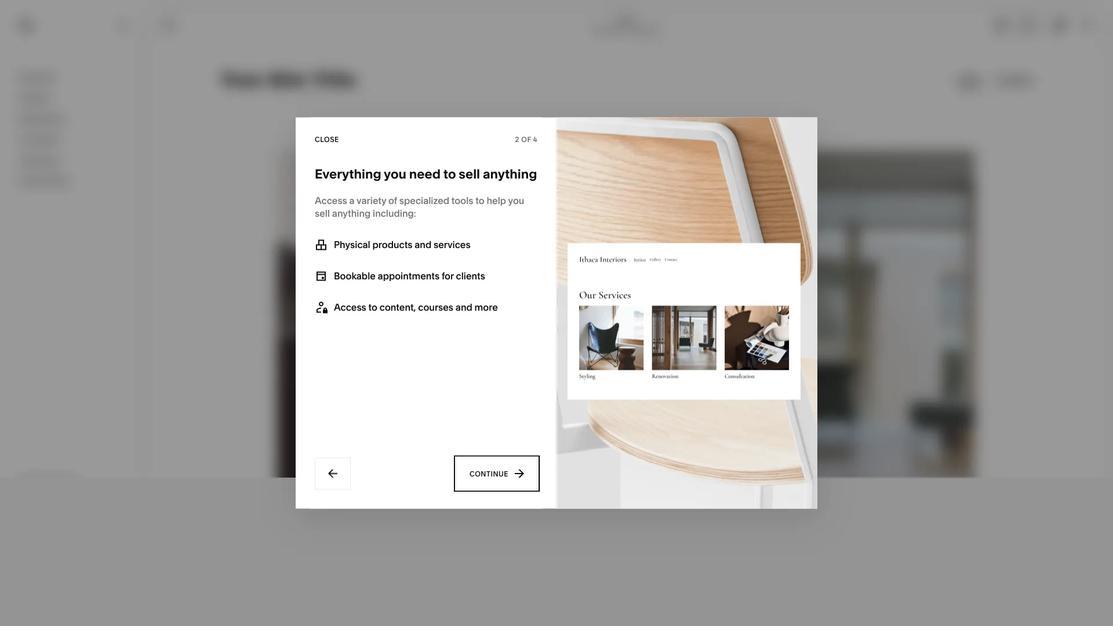 Task type: vqa. For each thing, say whether or not it's contained in the screenshot.
to in the ACCESS A VARIETY OF SPECIALIZED TOOLS TO HELP YOU SELL ANYTHING INCLUDING:
yes



Task type: describe. For each thing, give the bounding box(es) containing it.
contacts
[[19, 134, 59, 145]]

bookable appointments for clients
[[334, 270, 485, 282]]

to inside 'access a variety of specialized tools to help you sell anything including:'
[[476, 195, 484, 206]]

courses
[[418, 302, 453, 313]]

need
[[409, 166, 441, 181]]

access for access to content, courses and more
[[334, 302, 366, 313]]

portfolio
[[593, 26, 621, 34]]

asset library
[[19, 476, 77, 487]]

a
[[349, 195, 355, 206]]

analytics
[[19, 154, 60, 166]]

2 vertical spatial to
[[368, 302, 377, 313]]

more
[[475, 302, 498, 313]]

everything
[[315, 166, 381, 181]]

0 vertical spatial of
[[521, 135, 531, 144]]

bookable
[[334, 270, 376, 282]]

you inside 'access a variety of specialized tools to help you sell anything including:'
[[508, 195, 524, 206]]

continue button
[[456, 458, 537, 490]]

asset
[[19, 476, 44, 487]]

asset library link
[[19, 475, 129, 489]]

contacts link
[[19, 133, 129, 147]]

continue
[[470, 470, 508, 478]]

scheduling link
[[19, 174, 129, 188]]

for
[[442, 270, 454, 282]]

close
[[315, 135, 339, 144]]

0 vertical spatial sell
[[459, 166, 480, 181]]

selling
[[19, 92, 49, 104]]

published
[[626, 26, 659, 34]]

0 vertical spatial anything
[[483, 166, 537, 181]]

analytics link
[[19, 154, 129, 167]]

selling link
[[19, 92, 129, 106]]

library
[[46, 476, 77, 487]]



Task type: locate. For each thing, give the bounding box(es) containing it.
to right need at the left
[[443, 166, 456, 181]]

products
[[372, 239, 412, 250]]

0 vertical spatial and
[[415, 239, 431, 250]]

physical products and services
[[334, 239, 470, 250]]

4
[[533, 135, 537, 144]]

and left services
[[415, 239, 431, 250]]

access for access a variety of specialized tools to help you sell anything including:
[[315, 195, 347, 206]]

0 vertical spatial to
[[443, 166, 456, 181]]

close button
[[315, 129, 339, 150]]

you right the help
[[508, 195, 524, 206]]

of left 4
[[521, 135, 531, 144]]

sell inside 'access a variety of specialized tools to help you sell anything including:'
[[315, 208, 330, 219]]

marketing link
[[19, 112, 129, 126]]

work
[[617, 16, 635, 25]]

you left need at the left
[[384, 166, 406, 181]]

1 vertical spatial sell
[[315, 208, 330, 219]]

to left content, on the left of page
[[368, 302, 377, 313]]

1 horizontal spatial to
[[443, 166, 456, 181]]

you
[[384, 166, 406, 181], [508, 195, 524, 206]]

specialized
[[399, 195, 449, 206]]

scheduling
[[19, 175, 69, 186]]

work portfolio · published
[[593, 16, 659, 34]]

1 vertical spatial access
[[334, 302, 366, 313]]

1 horizontal spatial of
[[521, 135, 531, 144]]

of up 'including:'
[[388, 195, 397, 206]]

0 horizontal spatial to
[[368, 302, 377, 313]]

access
[[315, 195, 347, 206], [334, 302, 366, 313]]

of
[[521, 135, 531, 144], [388, 195, 397, 206]]

anything inside 'access a variety of specialized tools to help you sell anything including:'
[[332, 208, 371, 219]]

of inside 'access a variety of specialized tools to help you sell anything including:'
[[388, 195, 397, 206]]

and
[[415, 239, 431, 250], [456, 302, 472, 313]]

tab list
[[988, 16, 1042, 34]]

clients
[[456, 270, 485, 282]]

1 vertical spatial anything
[[332, 208, 371, 219]]

sell
[[459, 166, 480, 181], [315, 208, 330, 219]]

0 vertical spatial access
[[315, 195, 347, 206]]

access a variety of specialized tools to help you sell anything including:
[[315, 195, 524, 219]]

access left a
[[315, 195, 347, 206]]

sell down everything at the left top
[[315, 208, 330, 219]]

1 vertical spatial to
[[476, 195, 484, 206]]

1 horizontal spatial anything
[[483, 166, 537, 181]]

to left the help
[[476, 195, 484, 206]]

1 horizontal spatial and
[[456, 302, 472, 313]]

edit button
[[154, 14, 185, 36]]

anything down a
[[332, 208, 371, 219]]

1 vertical spatial of
[[388, 195, 397, 206]]

including:
[[373, 208, 416, 219]]

sell up 'tools' on the top of the page
[[459, 166, 480, 181]]

1 vertical spatial you
[[508, 195, 524, 206]]

1 vertical spatial and
[[456, 302, 472, 313]]

0 horizontal spatial anything
[[332, 208, 371, 219]]

·
[[623, 26, 625, 34]]

access down 'bookable'
[[334, 302, 366, 313]]

access inside 'access a variety of specialized tools to help you sell anything including:'
[[315, 195, 347, 206]]

1 horizontal spatial you
[[508, 195, 524, 206]]

tools
[[451, 195, 473, 206]]

variety
[[357, 195, 386, 206]]

0 vertical spatial you
[[384, 166, 406, 181]]

2 of 4
[[515, 135, 537, 144]]

0 horizontal spatial you
[[384, 166, 406, 181]]

marketing
[[19, 113, 64, 124]]

0 horizontal spatial and
[[415, 239, 431, 250]]

edit
[[161, 21, 178, 29]]

website
[[19, 72, 55, 83]]

appointments
[[378, 270, 440, 282]]

0 horizontal spatial sell
[[315, 208, 330, 219]]

help
[[487, 195, 506, 206]]

anything
[[483, 166, 537, 181], [332, 208, 371, 219]]

2 horizontal spatial to
[[476, 195, 484, 206]]

services
[[434, 239, 470, 250]]

access to content, courses and more
[[334, 302, 498, 313]]

0 horizontal spatial of
[[388, 195, 397, 206]]

anything up the help
[[483, 166, 537, 181]]

to
[[443, 166, 456, 181], [476, 195, 484, 206], [368, 302, 377, 313]]

and left the more
[[456, 302, 472, 313]]

1 horizontal spatial sell
[[459, 166, 480, 181]]

2
[[515, 135, 519, 144]]

content,
[[380, 302, 416, 313]]

everything you need to sell anything
[[315, 166, 537, 181]]

website link
[[19, 71, 129, 85]]

physical
[[334, 239, 370, 250]]



